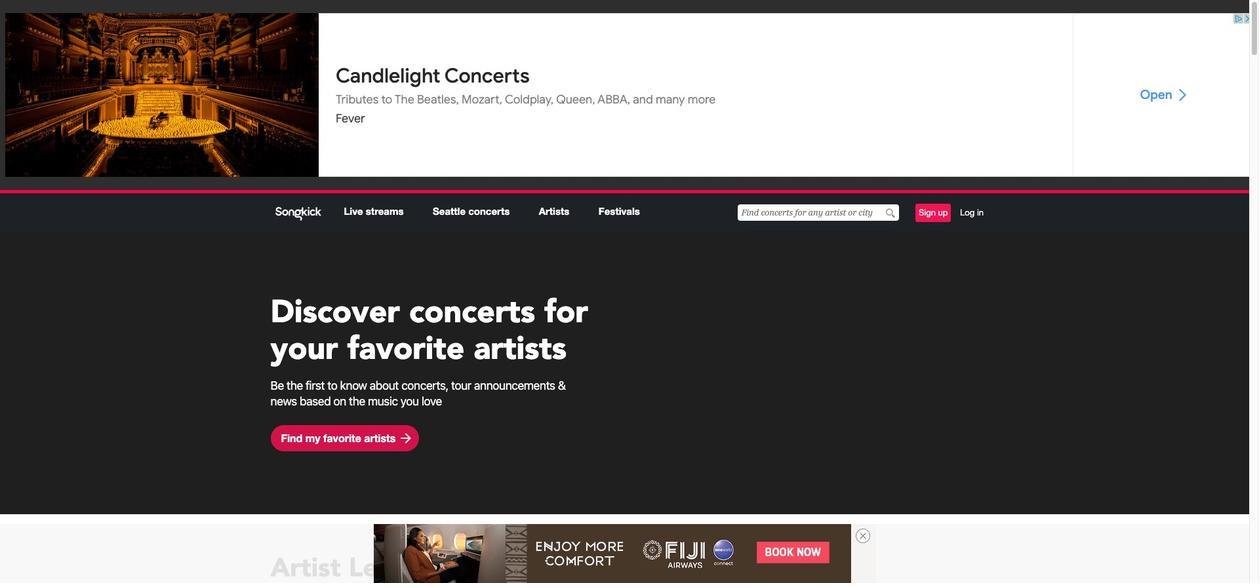 Task type: locate. For each thing, give the bounding box(es) containing it.
1 horizontal spatial the
[[349, 395, 365, 409]]

live streams link
[[344, 205, 404, 217]]

artists
[[474, 328, 567, 371], [364, 432, 396, 445]]

music
[[368, 395, 398, 409]]

advertisement element
[[5, 13, 1255, 177], [374, 525, 851, 584]]

favorite up concerts,
[[347, 328, 465, 371]]

first
[[306, 379, 325, 393]]

the down know
[[349, 395, 365, 409]]

find my favorite artists link
[[271, 426, 419, 452]]

artists
[[539, 205, 570, 217]]

concerts for discover
[[409, 291, 535, 335]]

concerts inside discover concerts for your favorite artists
[[409, 291, 535, 335]]

the right be
[[287, 379, 303, 393]]

the
[[287, 379, 303, 393], [349, 395, 365, 409]]

up
[[938, 208, 948, 218]]

1 vertical spatial favorite
[[323, 432, 361, 445]]

favorite
[[347, 328, 465, 371], [323, 432, 361, 445]]

1 vertical spatial advertisement element
[[374, 525, 851, 584]]

log
[[960, 208, 975, 218]]

0 vertical spatial concerts
[[468, 205, 510, 217]]

festivals
[[599, 205, 640, 217]]

1 vertical spatial the
[[349, 395, 365, 409]]

artists down music
[[364, 432, 396, 445]]

&
[[558, 379, 566, 393]]

concerts
[[468, 205, 510, 217], [409, 291, 535, 335]]

favorite right my
[[323, 432, 361, 445]]

favorite inside discover concerts for your favorite artists
[[347, 328, 465, 371]]

0 vertical spatial favorite
[[347, 328, 465, 371]]

sign up link
[[916, 204, 951, 222]]

about
[[370, 379, 399, 393]]

on
[[334, 395, 346, 409]]

seattle concerts
[[433, 205, 510, 217]]

1 vertical spatial artists
[[364, 432, 396, 445]]

1 vertical spatial concerts
[[409, 291, 535, 335]]

be the first to know about concerts, tour announcements & news based on the music you love
[[271, 379, 566, 409]]

0 vertical spatial artists
[[474, 328, 567, 371]]

concerts for seattle
[[468, 205, 510, 217]]

discover
[[271, 291, 400, 335]]

1 horizontal spatial artists
[[474, 328, 567, 371]]

0 horizontal spatial artists
[[364, 432, 396, 445]]

concerts,
[[402, 379, 449, 393]]

be
[[271, 379, 284, 393]]

artists link
[[539, 205, 570, 217]]

0 horizontal spatial the
[[287, 379, 303, 393]]

artists up announcements
[[474, 328, 567, 371]]



Task type: describe. For each thing, give the bounding box(es) containing it.
log in link
[[960, 207, 984, 219]]

0 vertical spatial the
[[287, 379, 303, 393]]

find
[[281, 432, 303, 445]]

seattle
[[433, 205, 466, 217]]

festivals link
[[599, 205, 640, 217]]

your
[[271, 328, 338, 371]]

artists inside discover concerts for your favorite artists
[[474, 328, 567, 371]]

discover concerts for your favorite artists
[[271, 291, 588, 371]]

in
[[977, 208, 984, 218]]

live
[[344, 205, 363, 217]]

seattle concerts link
[[433, 205, 510, 217]]

sign up
[[919, 208, 948, 218]]

artists inside find my favorite artists link
[[364, 432, 396, 445]]

know
[[340, 379, 367, 393]]

Find concerts for any artist or city search field
[[738, 205, 900, 221]]

to
[[327, 379, 337, 393]]

log in
[[960, 208, 984, 218]]

streams
[[366, 205, 404, 217]]

announcements
[[474, 379, 555, 393]]

news
[[271, 395, 297, 409]]

you
[[401, 395, 419, 409]]

my
[[306, 432, 321, 445]]

love
[[422, 395, 442, 409]]

based
[[300, 395, 331, 409]]

search image
[[887, 208, 896, 218]]

tour
[[451, 379, 472, 393]]

find my favorite artists
[[281, 432, 396, 445]]

for
[[545, 291, 588, 335]]

live streams
[[344, 205, 404, 217]]

sign
[[919, 208, 936, 218]]

0 vertical spatial advertisement element
[[5, 13, 1255, 177]]



Task type: vqa. For each thing, say whether or not it's contained in the screenshot.
Sign up link
yes



